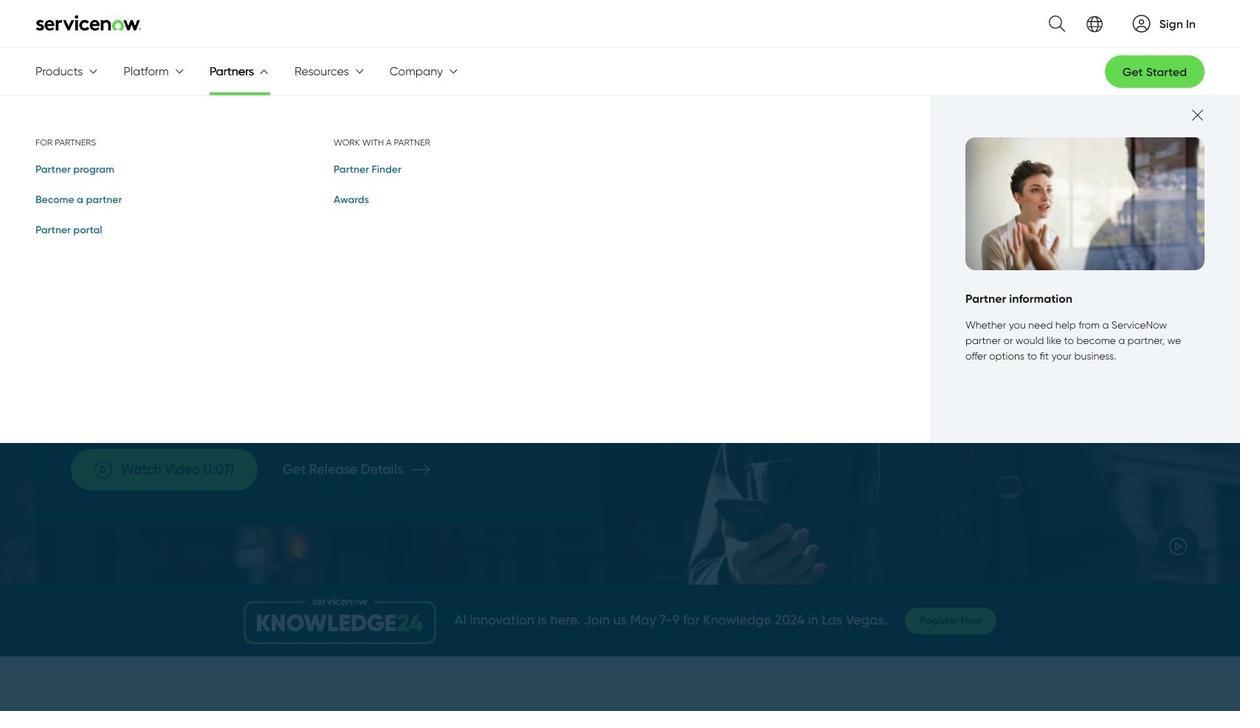 Task type: vqa. For each thing, say whether or not it's contained in the screenshot.
right and
no



Task type: locate. For each thing, give the bounding box(es) containing it.
play ambient video image
[[1170, 538, 1187, 555]]

play ambient video element
[[1158, 526, 1199, 567]]



Task type: describe. For each thing, give the bounding box(es) containing it.
search image
[[1040, 7, 1065, 41]]

servicenow image
[[35, 15, 142, 31]]

arc image
[[1133, 14, 1151, 32]]



